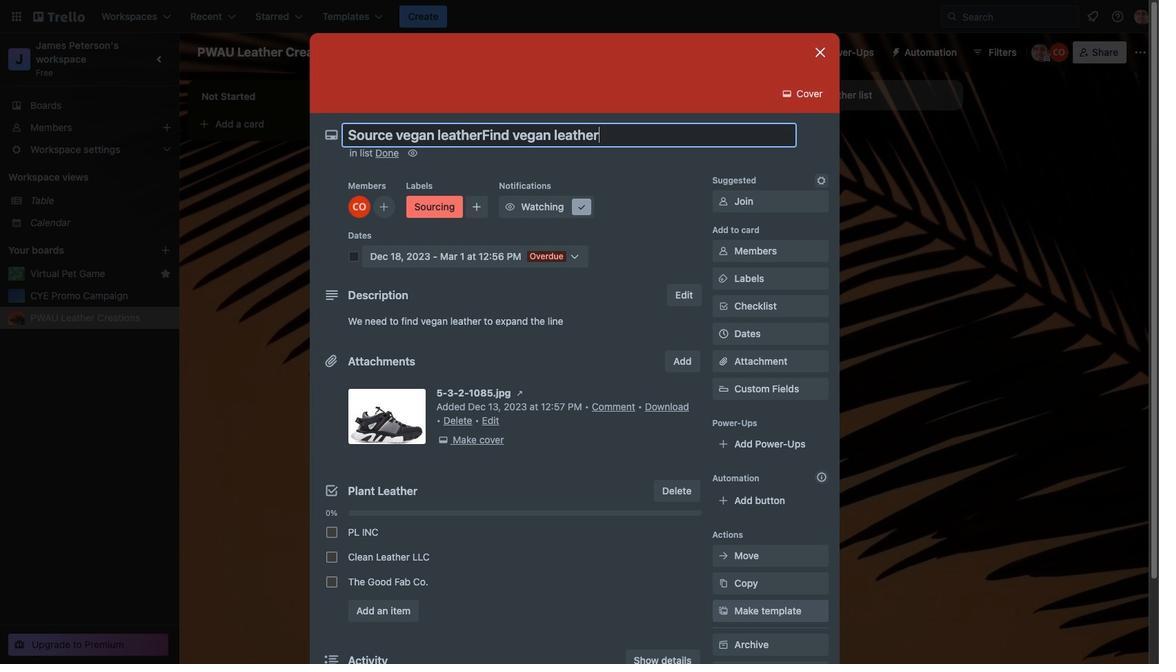 Task type: locate. For each thing, give the bounding box(es) containing it.
0 vertical spatial christina overa (christinaovera) image
[[1049, 43, 1069, 62]]

1 vertical spatial create from template… image
[[549, 264, 560, 275]]

1 horizontal spatial color: bold red, title: "sourcing" element
[[593, 144, 621, 149]]

create from template… image
[[745, 242, 756, 253], [549, 264, 560, 275]]

add members to card image
[[378, 200, 390, 214]]

1 vertical spatial color: bold red, title: "sourcing" element
[[406, 196, 463, 218]]

1 vertical spatial christina overa (christinaovera) image
[[348, 196, 370, 218]]

None text field
[[341, 123, 797, 148]]

open information menu image
[[1111, 10, 1125, 23]]

christina overa (christinaovera) image
[[740, 207, 756, 224]]

christina overa (christinaovera) image left add members to card icon
[[348, 196, 370, 218]]

0 horizontal spatial create from template… image
[[549, 264, 560, 275]]

sm image
[[885, 41, 905, 61], [780, 87, 794, 101], [503, 200, 517, 214], [575, 200, 589, 214], [436, 433, 450, 447], [717, 638, 730, 652]]

starred icon image
[[160, 268, 171, 279]]

christina overa (christinaovera) image down search field
[[1049, 43, 1069, 62]]

color: bold red, title: "sourcing" element
[[593, 144, 621, 149], [406, 196, 463, 218]]

christina overa (christinaovera) image
[[1049, 43, 1069, 62], [348, 196, 370, 218]]

1 horizontal spatial create from template… image
[[745, 242, 756, 253]]

james peterson (jamespeterson93) image
[[1031, 43, 1051, 62]]

create from template… image
[[353, 119, 364, 130]]

None checkbox
[[613, 168, 715, 185], [397, 179, 445, 196], [326, 527, 337, 538], [326, 552, 337, 563], [326, 577, 337, 588], [613, 168, 715, 185], [397, 179, 445, 196], [326, 527, 337, 538], [326, 552, 337, 563], [326, 577, 337, 588]]

close dialog image
[[812, 44, 828, 61]]

sm image
[[406, 146, 420, 160], [815, 174, 828, 188], [717, 195, 730, 208], [717, 244, 730, 258], [717, 272, 730, 286], [513, 386, 527, 400], [717, 549, 730, 563], [717, 577, 730, 591], [717, 604, 730, 618]]

0 vertical spatial create from template… image
[[745, 242, 756, 253]]

Board name text field
[[190, 41, 350, 63]]

1 horizontal spatial christina overa (christinaovera) image
[[1049, 43, 1069, 62]]

group
[[321, 520, 701, 595]]

0 horizontal spatial christina overa (christinaovera) image
[[348, 196, 370, 218]]

0 notifications image
[[1085, 8, 1101, 25]]

search image
[[947, 11, 958, 22]]

Search field
[[941, 6, 1079, 28]]



Task type: vqa. For each thing, say whether or not it's contained in the screenshot.
to in 'Use this simple Kanban template to keep the engineering team on the same page and moving through work fluidly.'
no



Task type: describe. For each thing, give the bounding box(es) containing it.
your boards with 3 items element
[[8, 242, 139, 259]]

show menu image
[[1134, 46, 1148, 59]]

add board image
[[160, 245, 171, 256]]

0 horizontal spatial color: bold red, title: "sourcing" element
[[406, 196, 463, 218]]

james peterson (jamespeterson93) image
[[1134, 8, 1151, 25]]

0 vertical spatial color: bold red, title: "sourcing" element
[[593, 144, 621, 149]]

Mark due date as complete checkbox
[[348, 251, 359, 262]]

primary element
[[0, 0, 1159, 33]]



